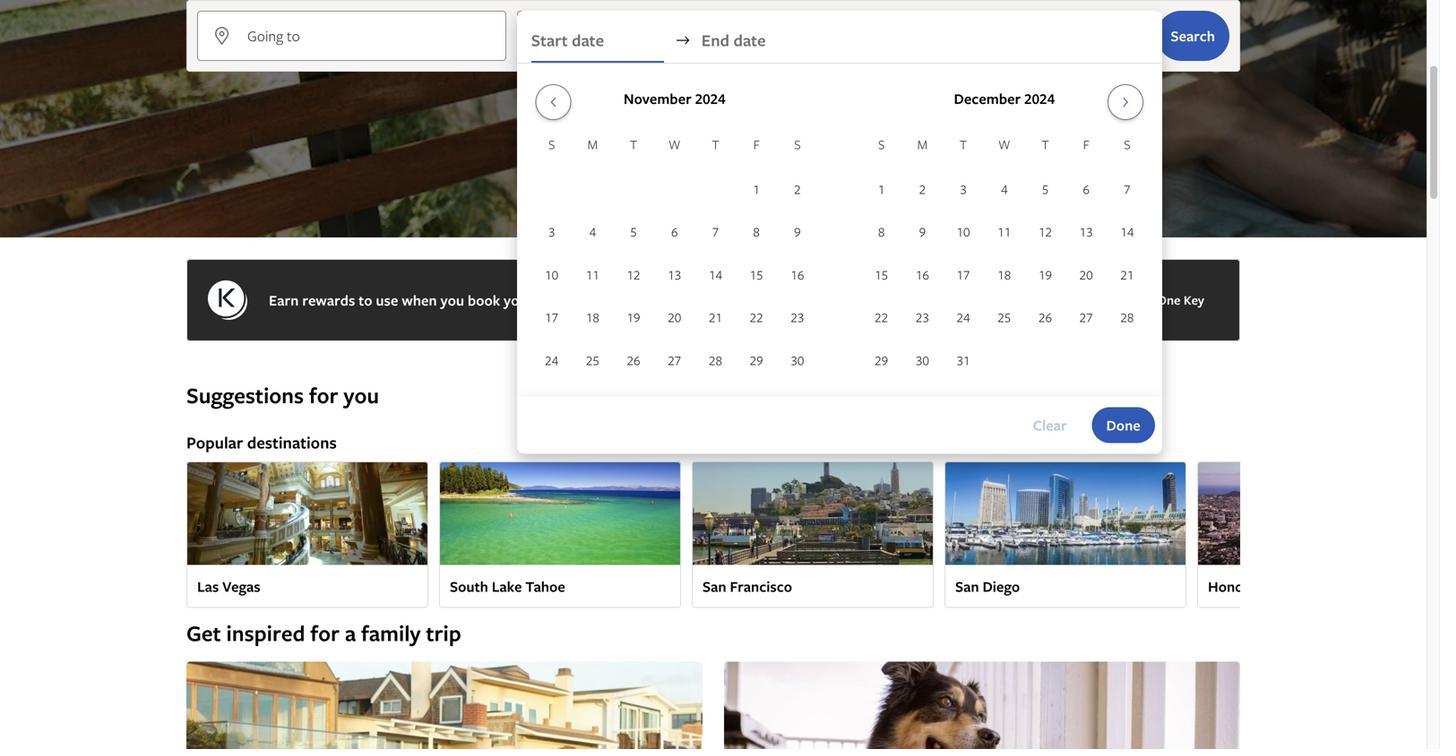 Task type: vqa. For each thing, say whether or not it's contained in the screenshot.
'Suggestions for you'
yes



Task type: locate. For each thing, give the bounding box(es) containing it.
search
[[1171, 26, 1215, 46]]

1 vertical spatial 13 button
[[654, 254, 695, 295]]

27 for left 27 button
[[668, 352, 681, 369]]

11
[[998, 223, 1011, 240], [586, 266, 600, 283]]

san francisco
[[703, 577, 792, 597]]

10 inside the november 2024 element
[[545, 266, 559, 283]]

1 vertical spatial 4 button
[[572, 211, 613, 252]]

11 inside december 2024 element
[[998, 223, 1011, 240]]

26 for 26 "button" within the november 2024 element
[[627, 352, 640, 369]]

2 9 button from the left
[[902, 211, 943, 252]]

0 horizontal spatial 21
[[709, 309, 722, 326]]

2024 right november
[[695, 89, 726, 108]]

27 for right 27 button
[[1080, 309, 1093, 326]]

1 horizontal spatial f
[[1083, 136, 1090, 153]]

1 vertical spatial 21 button
[[695, 297, 736, 338]]

tahoe
[[526, 577, 565, 597]]

1 vertical spatial 17
[[545, 309, 559, 326]]

30 inside december 2024 element
[[916, 352, 929, 369]]

date right end
[[734, 29, 766, 51]]

1 2 from the left
[[794, 180, 801, 198]]

30 button left the 31
[[902, 340, 943, 381]]

t down december 2024
[[1042, 136, 1049, 153]]

17 button
[[943, 254, 984, 295], [531, 297, 572, 338]]

1 horizontal spatial 12 button
[[1025, 211, 1066, 252]]

17 right your
[[545, 309, 559, 326]]

0 horizontal spatial 7 button
[[695, 211, 736, 252]]

5 for bottom 5 button
[[630, 223, 637, 240]]

get inspired for a family trip region
[[176, 619, 1251, 749]]

m inside december 2024 element
[[918, 136, 928, 153]]

1 vertical spatial 24 button
[[531, 340, 572, 381]]

rewards
[[302, 290, 355, 310]]

19 button
[[1025, 254, 1066, 295], [613, 297, 654, 338]]

10 for 10 button to the left
[[545, 266, 559, 283]]

0 horizontal spatial 6 button
[[654, 211, 695, 252]]

0 horizontal spatial 20
[[668, 309, 681, 326]]

19 inside the november 2024 element
[[627, 309, 640, 326]]

9 button inside december 2024 element
[[902, 211, 943, 252]]

application containing november 2024
[[531, 77, 1148, 382]]

t down november
[[630, 136, 637, 153]]

24 button down the next
[[531, 340, 572, 381]]

27
[[1080, 309, 1093, 326], [668, 352, 681, 369]]

1 horizontal spatial 7 button
[[1107, 169, 1148, 210]]

4 for the top 4 button
[[1001, 180, 1008, 198]]

0 vertical spatial 17
[[957, 266, 970, 283]]

0 vertical spatial 26
[[1039, 309, 1052, 326]]

2 2 from the left
[[919, 180, 926, 198]]

for
[[309, 380, 338, 410], [310, 619, 340, 648]]

1 vertical spatial 28
[[709, 352, 722, 369]]

0 horizontal spatial 18
[[586, 309, 600, 326]]

w inside december 2024 element
[[999, 136, 1011, 153]]

1 vertical spatial 13
[[668, 266, 681, 283]]

date
[[572, 29, 604, 51], [734, 29, 766, 51]]

22 inside december 2024 element
[[875, 309, 888, 326]]

1 t from the left
[[630, 136, 637, 153]]

f inside december 2024 element
[[1083, 136, 1090, 153]]

7 button down next month image
[[1107, 169, 1148, 210]]

0 horizontal spatial san
[[703, 577, 727, 597]]

0 vertical spatial 13
[[1080, 223, 1093, 240]]

24 up the 31
[[957, 309, 970, 326]]

1 horizontal spatial 15 button
[[861, 254, 902, 295]]

2 29 button from the left
[[861, 340, 902, 381]]

26 button
[[1025, 297, 1066, 338], [613, 340, 654, 381]]

0 horizontal spatial 1 button
[[736, 169, 777, 210]]

0 horizontal spatial 6
[[671, 223, 678, 240]]

2 s from the left
[[794, 136, 801, 153]]

20 inside december 2024 element
[[1080, 266, 1093, 283]]

17 inside december 2024 element
[[957, 266, 970, 283]]

m inside the november 2024 element
[[588, 136, 598, 153]]

2 date from the left
[[734, 29, 766, 51]]

15 for 2nd 15 button from right
[[750, 266, 763, 283]]

14
[[1121, 223, 1134, 240], [709, 266, 722, 283]]

2024 for december 2024
[[1025, 89, 1055, 108]]

23 button up 31 button on the right of the page
[[902, 297, 943, 338]]

1 9 from the left
[[794, 223, 801, 240]]

0 vertical spatial 5
[[1042, 180, 1049, 198]]

18 inside december 2024 element
[[998, 266, 1011, 283]]

start
[[531, 29, 568, 51]]

vegas
[[222, 577, 260, 597]]

1 f from the left
[[753, 136, 760, 153]]

10 button
[[943, 211, 984, 252], [531, 254, 572, 295]]

1 vertical spatial 14 button
[[695, 254, 736, 295]]

6
[[1083, 180, 1090, 198], [671, 223, 678, 240]]

30 inside the november 2024 element
[[791, 352, 804, 369]]

3
[[960, 180, 967, 198], [548, 223, 555, 240]]

12 inside december 2024 element
[[1039, 223, 1052, 240]]

7 inside the november 2024 element
[[712, 223, 719, 240]]

1 horizontal spatial 8 button
[[861, 211, 902, 252]]

1 vertical spatial 11
[[586, 266, 600, 283]]

0 vertical spatial 11 button
[[984, 211, 1025, 252]]

25 inside the november 2024 element
[[586, 352, 600, 369]]

30
[[791, 352, 804, 369], [916, 352, 929, 369]]

1 vertical spatial 12 button
[[613, 254, 654, 295]]

1 vertical spatial 3
[[548, 223, 555, 240]]

31
[[957, 352, 970, 369]]

2024 right december
[[1025, 89, 1055, 108]]

16 inside the november 2024 element
[[791, 266, 804, 283]]

30 button down hotels.com
[[777, 340, 818, 381]]

6 inside the november 2024 element
[[671, 223, 678, 240]]

1 1 from the left
[[753, 180, 760, 198]]

25 button
[[984, 297, 1025, 338], [572, 340, 613, 381]]

1 button for december 2024
[[861, 169, 902, 210]]

17 button up 31 button on the right of the page
[[943, 254, 984, 295]]

29 button
[[736, 340, 777, 381], [861, 340, 902, 381]]

3 button
[[943, 169, 984, 210], [531, 211, 572, 252]]

1 horizontal spatial m
[[918, 136, 928, 153]]

1 horizontal spatial 3 button
[[943, 169, 984, 210]]

w for november
[[669, 136, 681, 153]]

1 horizontal spatial 28 button
[[1107, 297, 1148, 338]]

4
[[1001, 180, 1008, 198], [589, 223, 596, 240]]

30 left the 31
[[916, 352, 929, 369]]

0 vertical spatial 7 button
[[1107, 169, 1148, 210]]

end date button
[[702, 18, 834, 63]]

0 horizontal spatial 15
[[750, 266, 763, 283]]

1 horizontal spatial 21 button
[[1107, 254, 1148, 295]]

when
[[402, 290, 437, 310]]

2 9 from the left
[[919, 223, 926, 240]]

s
[[549, 136, 555, 153], [794, 136, 801, 153], [878, 136, 885, 153], [1124, 136, 1131, 153]]

15
[[750, 266, 763, 283], [875, 266, 888, 283]]

inspired
[[226, 619, 305, 648]]

0 vertical spatial 19
[[1039, 266, 1052, 283]]

30 down hotels.com
[[791, 352, 804, 369]]

earn rewards to use when you book your next getaway on vrbo, expedia, and hotels.com
[[269, 290, 844, 310]]

1 button
[[736, 169, 777, 210], [861, 169, 902, 210]]

2 1 button from the left
[[861, 169, 902, 210]]

19
[[1039, 266, 1052, 283], [627, 309, 640, 326]]

t down november 2024
[[712, 136, 719, 153]]

24
[[957, 309, 970, 326], [545, 352, 559, 369]]

26 for 26 "button" in the december 2024 element
[[1039, 309, 1052, 326]]

13 button
[[1066, 211, 1107, 252], [654, 254, 695, 295]]

1 vertical spatial 10
[[545, 266, 559, 283]]

2 f from the left
[[1083, 136, 1090, 153]]

1 horizontal spatial 19
[[1039, 266, 1052, 283]]

1 horizontal spatial 13
[[1080, 223, 1093, 240]]

29 left the 31
[[875, 352, 888, 369]]

2 w from the left
[[999, 136, 1011, 153]]

5 inside the november 2024 element
[[630, 223, 637, 240]]

28 button
[[1107, 297, 1148, 338], [695, 340, 736, 381]]

0 horizontal spatial 20 button
[[654, 297, 695, 338]]

18
[[998, 266, 1011, 283], [586, 309, 600, 326]]

29 inside the november 2024 element
[[750, 352, 763, 369]]

0 horizontal spatial 12
[[627, 266, 640, 283]]

1 2 button from the left
[[777, 169, 818, 210]]

2 22 from the left
[[875, 309, 888, 326]]

1 for december 2024
[[878, 180, 885, 198]]

16 inside december 2024 element
[[916, 266, 929, 283]]

13 inside the november 2024 element
[[668, 266, 681, 283]]

1 vertical spatial 27 button
[[654, 340, 695, 381]]

1 16 button from the left
[[777, 254, 818, 295]]

22 right expedia,
[[750, 309, 763, 326]]

29 for 2nd 29 button from the right
[[750, 352, 763, 369]]

25 button down getaway
[[572, 340, 613, 381]]

18 inside the november 2024 element
[[586, 309, 600, 326]]

14 inside december 2024 element
[[1121, 223, 1134, 240]]

0 vertical spatial 14
[[1121, 223, 1134, 240]]

0 vertical spatial 19 button
[[1025, 254, 1066, 295]]

application
[[531, 77, 1148, 382]]

11 button inside december 2024 element
[[984, 211, 1025, 252]]

12 button inside the november 2024 element
[[613, 254, 654, 295]]

0 horizontal spatial 22
[[750, 309, 763, 326]]

17
[[957, 266, 970, 283], [545, 309, 559, 326]]

1 horizontal spatial 28
[[1121, 309, 1134, 326]]

1 inside the november 2024 element
[[753, 180, 760, 198]]

7
[[1124, 180, 1131, 198], [712, 223, 719, 240]]

0 horizontal spatial 22 button
[[736, 297, 777, 338]]

for up the destinations
[[309, 380, 338, 410]]

1 15 button from the left
[[736, 254, 777, 295]]

4 button
[[984, 169, 1025, 210], [572, 211, 613, 252]]

0 horizontal spatial 9 button
[[777, 211, 818, 252]]

15 button
[[736, 254, 777, 295], [861, 254, 902, 295]]

san for san diego
[[955, 577, 979, 597]]

2 m from the left
[[918, 136, 928, 153]]

12 inside the november 2024 element
[[627, 266, 640, 283]]

4 s from the left
[[1124, 136, 1131, 153]]

15 for second 15 button from the left
[[875, 266, 888, 283]]

november 2024 element
[[531, 134, 818, 382]]

2 16 button from the left
[[902, 254, 943, 295]]

29 for second 29 button
[[875, 352, 888, 369]]

24 down the next
[[545, 352, 559, 369]]

1 9 button from the left
[[777, 211, 818, 252]]

25
[[998, 309, 1011, 326], [586, 352, 600, 369]]

7 down next month image
[[1124, 180, 1131, 198]]

26 inside the november 2024 element
[[627, 352, 640, 369]]

0 vertical spatial 18
[[998, 266, 1011, 283]]

29 button down and
[[736, 340, 777, 381]]

2 8 from the left
[[878, 223, 885, 240]]

1 w from the left
[[669, 136, 681, 153]]

2 16 from the left
[[916, 266, 929, 283]]

0 horizontal spatial 5 button
[[613, 211, 654, 252]]

2 23 from the left
[[916, 309, 929, 326]]

0 vertical spatial 13 button
[[1066, 211, 1107, 252]]

0 horizontal spatial 2024
[[695, 89, 726, 108]]

30 for 2nd 30 button from the right
[[791, 352, 804, 369]]

3 s from the left
[[878, 136, 885, 153]]

w down december 2024
[[999, 136, 1011, 153]]

20 inside the november 2024 element
[[668, 309, 681, 326]]

0 horizontal spatial 24 button
[[531, 340, 572, 381]]

26
[[1039, 309, 1052, 326], [627, 352, 640, 369]]

0 horizontal spatial 27
[[668, 352, 681, 369]]

22 for second 22 button from right
[[750, 309, 763, 326]]

10
[[957, 223, 970, 240], [545, 266, 559, 283]]

2 2024 from the left
[[1025, 89, 1055, 108]]

your
[[504, 290, 534, 310]]

0 horizontal spatial 25 button
[[572, 340, 613, 381]]

w inside the november 2024 element
[[669, 136, 681, 153]]

1 1 button from the left
[[736, 169, 777, 210]]

1 horizontal spatial 4
[[1001, 180, 1008, 198]]

27 button
[[1066, 297, 1107, 338], [654, 340, 695, 381]]

1 horizontal spatial 6
[[1083, 180, 1090, 198]]

1 for november 2024
[[753, 180, 760, 198]]

5 button
[[1025, 169, 1066, 210], [613, 211, 654, 252]]

28 inside the november 2024 element
[[709, 352, 722, 369]]

1 horizontal spatial you
[[441, 290, 464, 310]]

26 inside december 2024 element
[[1039, 309, 1052, 326]]

17 inside the november 2024 element
[[545, 309, 559, 326]]

1 horizontal spatial 5 button
[[1025, 169, 1066, 210]]

3 inside december 2024 element
[[960, 180, 967, 198]]

0 horizontal spatial 15 button
[[736, 254, 777, 295]]

13 inside december 2024 element
[[1080, 223, 1093, 240]]

1 vertical spatial 19 button
[[613, 297, 654, 338]]

1 date from the left
[[572, 29, 604, 51]]

0 horizontal spatial 14
[[709, 266, 722, 283]]

date right start
[[572, 29, 604, 51]]

0 vertical spatial 12
[[1039, 223, 1052, 240]]

2 2 button from the left
[[902, 169, 943, 210]]

1 vertical spatial 18
[[586, 309, 600, 326]]

0 vertical spatial 17 button
[[943, 254, 984, 295]]

25 button up 31 button on the right of the page
[[984, 297, 1025, 338]]

t down december
[[960, 136, 967, 153]]

0 horizontal spatial date
[[572, 29, 604, 51]]

november 2024
[[624, 89, 726, 108]]

7 for bottommost 7 button
[[712, 223, 719, 240]]

5
[[1042, 180, 1049, 198], [630, 223, 637, 240]]

1 vertical spatial 7 button
[[695, 211, 736, 252]]

1 30 from the left
[[791, 352, 804, 369]]

book
[[468, 290, 500, 310]]

f inside the november 2024 element
[[753, 136, 760, 153]]

1 8 button from the left
[[736, 211, 777, 252]]

24 button
[[943, 297, 984, 338], [531, 340, 572, 381]]

13
[[1080, 223, 1093, 240], [668, 266, 681, 283]]

7 up expedia,
[[712, 223, 719, 240]]

emerald bay state park image
[[439, 462, 681, 565]]

0 vertical spatial 11
[[998, 223, 1011, 240]]

w
[[669, 136, 681, 153], [999, 136, 1011, 153]]

0 vertical spatial 7
[[1124, 180, 1131, 198]]

application inside wizard 'region'
[[531, 77, 1148, 382]]

0 vertical spatial 25 button
[[984, 297, 1025, 338]]

1 2024 from the left
[[695, 89, 726, 108]]

7 for the right 7 button
[[1124, 180, 1131, 198]]

22 right hotels.com
[[875, 309, 888, 326]]

10 inside december 2024 element
[[957, 223, 970, 240]]

1 horizontal spatial san
[[955, 577, 979, 597]]

16 button
[[777, 254, 818, 295], [902, 254, 943, 295]]

17 button right book
[[531, 297, 572, 338]]

0 horizontal spatial 21 button
[[695, 297, 736, 338]]

2 1 from the left
[[878, 180, 885, 198]]

1 22 button from the left
[[736, 297, 777, 338]]

29 button left the 31
[[861, 340, 902, 381]]

destinations
[[247, 432, 337, 454]]

12 for 12 button inside the november 2024 element
[[627, 266, 640, 283]]

20
[[1080, 266, 1093, 283], [668, 309, 681, 326]]

m
[[588, 136, 598, 153], [918, 136, 928, 153]]

2 15 from the left
[[875, 266, 888, 283]]

0 vertical spatial 12 button
[[1025, 211, 1066, 252]]

27 inside december 2024 element
[[1080, 309, 1093, 326]]

done
[[1107, 416, 1141, 435]]

done button
[[1092, 408, 1155, 443]]

1 29 button from the left
[[736, 340, 777, 381]]

get inspired for a family trip
[[186, 619, 461, 648]]

29 down and
[[750, 352, 763, 369]]

7 inside december 2024 element
[[1124, 180, 1131, 198]]

0 vertical spatial 4
[[1001, 180, 1008, 198]]

1 m from the left
[[588, 136, 598, 153]]

w down november 2024
[[669, 136, 681, 153]]

honolulu
[[1208, 577, 1267, 597]]

1 horizontal spatial date
[[734, 29, 766, 51]]

25 inside december 2024 element
[[998, 309, 1011, 326]]

12 button
[[1025, 211, 1066, 252], [613, 254, 654, 295]]

21
[[1121, 266, 1134, 283], [709, 309, 722, 326]]

suggestions for you
[[186, 380, 379, 410]]

1 8 from the left
[[753, 223, 760, 240]]

0 horizontal spatial 16
[[791, 266, 804, 283]]

directional image
[[675, 32, 691, 48]]

5 inside december 2024 element
[[1042, 180, 1049, 198]]

1 vertical spatial 5
[[630, 223, 637, 240]]

0 horizontal spatial 10
[[545, 266, 559, 283]]

expedia,
[[685, 290, 739, 310]]

6 button
[[1066, 169, 1107, 210], [654, 211, 695, 252]]

f for december 2024
[[1083, 136, 1090, 153]]

lake
[[492, 577, 522, 597]]

16
[[791, 266, 804, 283], [916, 266, 929, 283]]

0 vertical spatial 5 button
[[1025, 169, 1066, 210]]

you
[[441, 290, 464, 310], [344, 380, 379, 410]]

1 horizontal spatial 21
[[1121, 266, 1134, 283]]

12
[[1039, 223, 1052, 240], [627, 266, 640, 283]]

3 inside the november 2024 element
[[548, 223, 555, 240]]

23 inside december 2024 element
[[916, 309, 929, 326]]

0 horizontal spatial 28 button
[[695, 340, 736, 381]]

next month image
[[1115, 95, 1137, 109]]

2024
[[695, 89, 726, 108], [1025, 89, 1055, 108]]

1 horizontal spatial 1
[[878, 180, 885, 198]]

23
[[791, 309, 804, 326], [916, 309, 929, 326]]

17 up the 31
[[957, 266, 970, 283]]

24 button up 31 button on the right of the page
[[943, 297, 984, 338]]

29 inside december 2024 element
[[875, 352, 888, 369]]

2 29 from the left
[[875, 352, 888, 369]]

on
[[626, 290, 643, 310]]

6 for rightmost 6 button
[[1083, 180, 1090, 198]]

f
[[753, 136, 760, 153], [1083, 136, 1090, 153]]

san
[[703, 577, 727, 597], [955, 577, 979, 597]]

diego
[[983, 577, 1020, 597]]

las
[[197, 577, 219, 597]]

san left francisco
[[703, 577, 727, 597]]

7 button up expedia,
[[695, 211, 736, 252]]

0 vertical spatial 28
[[1121, 309, 1134, 326]]

0 vertical spatial 24
[[957, 309, 970, 326]]

14 inside the november 2024 element
[[709, 266, 722, 283]]

23 button right and
[[777, 297, 818, 338]]

22 for 2nd 22 button
[[875, 309, 888, 326]]

0 horizontal spatial 10 button
[[531, 254, 572, 295]]

22 button right hotels.com
[[861, 297, 902, 338]]

0 horizontal spatial 11 button
[[572, 254, 613, 295]]

1 horizontal spatial 18 button
[[984, 254, 1025, 295]]

20 for bottommost 20 button
[[668, 309, 681, 326]]

t
[[630, 136, 637, 153], [712, 136, 719, 153], [960, 136, 967, 153], [1042, 136, 1049, 153]]

11 button
[[984, 211, 1025, 252], [572, 254, 613, 295]]

f for november 2024
[[753, 136, 760, 153]]

1 horizontal spatial 30
[[916, 352, 929, 369]]

10 for the topmost 10 button
[[957, 223, 970, 240]]

22 inside the november 2024 element
[[750, 309, 763, 326]]

vrbo,
[[646, 290, 681, 310]]

0 horizontal spatial 7
[[712, 223, 719, 240]]

29
[[750, 352, 763, 369], [875, 352, 888, 369]]

1 22 from the left
[[750, 309, 763, 326]]

15 inside december 2024 element
[[875, 266, 888, 283]]

8 inside the november 2024 element
[[753, 223, 760, 240]]

1 inside december 2024 element
[[878, 180, 885, 198]]

2 30 button from the left
[[902, 340, 943, 381]]

5 for 5 button to the right
[[1042, 180, 1049, 198]]

popular destinations
[[186, 432, 337, 454]]

2 30 from the left
[[916, 352, 929, 369]]

1 29 from the left
[[750, 352, 763, 369]]

27 inside the november 2024 element
[[668, 352, 681, 369]]

1 16 from the left
[[791, 266, 804, 283]]

1 23 button from the left
[[777, 297, 818, 338]]

0 vertical spatial 25
[[998, 309, 1011, 326]]

28 inside december 2024 element
[[1121, 309, 1134, 326]]

for left a
[[310, 619, 340, 648]]

december 2024
[[954, 89, 1055, 108]]

30 for second 30 button
[[916, 352, 929, 369]]

20 for right 20 button
[[1080, 266, 1093, 283]]

1 horizontal spatial 19 button
[[1025, 254, 1066, 295]]

8
[[753, 223, 760, 240], [878, 223, 885, 240]]

1 23 from the left
[[791, 309, 804, 326]]

6 inside december 2024 element
[[1083, 180, 1090, 198]]

15 inside the november 2024 element
[[750, 266, 763, 283]]

date for end date
[[734, 29, 766, 51]]

19 inside december 2024 element
[[1039, 266, 1052, 283]]

san left "diego"
[[955, 577, 979, 597]]

1 san from the left
[[703, 577, 727, 597]]

22 button up 'recently viewed' region
[[736, 297, 777, 338]]

1 15 from the left
[[750, 266, 763, 283]]

18 for the right 18 button
[[998, 266, 1011, 283]]

0 horizontal spatial 13
[[668, 266, 681, 283]]

las vegas
[[197, 577, 260, 597]]

1 horizontal spatial 26 button
[[1025, 297, 1066, 338]]

1 horizontal spatial 12
[[1039, 223, 1052, 240]]

1 horizontal spatial 27
[[1080, 309, 1093, 326]]

2 san from the left
[[955, 577, 979, 597]]



Task type: describe. For each thing, give the bounding box(es) containing it.
0 vertical spatial 24 button
[[943, 297, 984, 338]]

28 for right 28 button
[[1121, 309, 1134, 326]]

0 vertical spatial 4 button
[[984, 169, 1025, 210]]

0 vertical spatial you
[[441, 290, 464, 310]]

2 for november 2024
[[794, 180, 801, 198]]

clear button
[[1019, 408, 1081, 443]]

san francisco featuring a ferry, a high rise building and skyline image
[[692, 462, 934, 565]]

14 for right 14 button
[[1121, 223, 1134, 240]]

0 vertical spatial 10 button
[[943, 211, 984, 252]]

makiki - lower punchbowl - tantalus showing landscape views, a sunset and a city image
[[1198, 462, 1440, 565]]

popular
[[186, 432, 243, 454]]

14 for the bottom 14 button
[[709, 266, 722, 283]]

1 horizontal spatial 14 button
[[1107, 211, 1148, 252]]

get
[[186, 619, 221, 648]]

1 s from the left
[[549, 136, 555, 153]]

28 for leftmost 28 button
[[709, 352, 722, 369]]

0 horizontal spatial 27 button
[[654, 340, 695, 381]]

0 horizontal spatial 17 button
[[531, 297, 572, 338]]

26 button inside december 2024 element
[[1025, 297, 1066, 338]]

2 button for december 2024
[[902, 169, 943, 210]]

wizard region
[[0, 0, 1427, 454]]

dog image
[[724, 662, 1241, 749]]

december 2024 element
[[861, 134, 1148, 382]]

1 horizontal spatial 20 button
[[1066, 254, 1107, 295]]

december
[[954, 89, 1021, 108]]

2024 for november 2024
[[695, 89, 726, 108]]

0 vertical spatial 3 button
[[943, 169, 984, 210]]

clear
[[1033, 416, 1067, 435]]

3 t from the left
[[960, 136, 967, 153]]

beach image
[[186, 662, 703, 749]]

recently viewed region
[[176, 352, 1251, 381]]

1 vertical spatial 5 button
[[613, 211, 654, 252]]

1 vertical spatial 20 button
[[654, 297, 695, 338]]

0 horizontal spatial 19 button
[[613, 297, 654, 338]]

24 for the bottommost 24 button
[[545, 352, 559, 369]]

trip
[[426, 619, 461, 648]]

marina district featuring a bay or harbor image
[[945, 462, 1187, 565]]

1 horizontal spatial 6 button
[[1066, 169, 1107, 210]]

1 vertical spatial 3 button
[[531, 211, 572, 252]]

0 vertical spatial for
[[309, 380, 338, 410]]

show previous card image
[[176, 528, 197, 542]]

31 button
[[943, 340, 984, 381]]

8 button inside the november 2024 element
[[736, 211, 777, 252]]

2 for december 2024
[[919, 180, 926, 198]]

11 button inside the november 2024 element
[[572, 254, 613, 295]]

san diego
[[955, 577, 1020, 597]]

9 inside the november 2024 element
[[794, 223, 801, 240]]

16 for second 16 button from right
[[791, 266, 804, 283]]

0 horizontal spatial you
[[344, 380, 379, 410]]

start date
[[531, 29, 604, 51]]

19 for the right 19 button
[[1039, 266, 1052, 283]]

family
[[361, 619, 421, 648]]

suggestions
[[186, 380, 304, 410]]

2 8 button from the left
[[861, 211, 902, 252]]

19 for 19 button to the left
[[627, 309, 640, 326]]

end
[[702, 29, 730, 51]]

previous month image
[[543, 95, 564, 109]]

2 15 button from the left
[[861, 254, 902, 295]]

12 for 12 button inside the december 2024 element
[[1039, 223, 1052, 240]]

getaway
[[569, 290, 623, 310]]

13 for top 13 button
[[1080, 223, 1093, 240]]

south lake tahoe
[[450, 577, 565, 597]]

21 inside the november 2024 element
[[709, 309, 722, 326]]

w for december
[[999, 136, 1011, 153]]

start date button
[[531, 18, 664, 63]]

show next card image
[[1230, 528, 1251, 542]]

hotels.com
[[770, 290, 844, 310]]

24 for the topmost 24 button
[[957, 309, 970, 326]]

1 horizontal spatial 25 button
[[984, 297, 1025, 338]]

1 30 button from the left
[[777, 340, 818, 381]]

m for november 2024
[[588, 136, 598, 153]]

for inside region
[[310, 619, 340, 648]]

san for san francisco
[[703, 577, 727, 597]]

francisco
[[730, 577, 792, 597]]

26 button inside the november 2024 element
[[613, 340, 654, 381]]

2 button for november 2024
[[777, 169, 818, 210]]

earn
[[269, 290, 299, 310]]

18 for bottom 18 button
[[586, 309, 600, 326]]

a
[[345, 619, 356, 648]]

9 button inside the november 2024 element
[[777, 211, 818, 252]]

21 inside december 2024 element
[[1121, 266, 1134, 283]]

23 inside the november 2024 element
[[791, 309, 804, 326]]

november
[[624, 89, 692, 108]]

9 inside december 2024 element
[[919, 223, 926, 240]]

0 horizontal spatial 4 button
[[572, 211, 613, 252]]

south
[[450, 577, 488, 597]]

las vegas featuring interior views image
[[186, 462, 428, 565]]

use
[[376, 290, 398, 310]]

13 for bottommost 13 button
[[668, 266, 681, 283]]

1 horizontal spatial 27 button
[[1066, 297, 1107, 338]]

6 for the leftmost 6 button
[[671, 223, 678, 240]]

next
[[537, 290, 565, 310]]

12 button inside december 2024 element
[[1025, 211, 1066, 252]]

m for december 2024
[[918, 136, 928, 153]]

2 22 button from the left
[[861, 297, 902, 338]]

2 t from the left
[[712, 136, 719, 153]]

end date
[[702, 29, 766, 51]]

and
[[743, 290, 767, 310]]

8 inside december 2024 element
[[878, 223, 885, 240]]

16 for second 16 button from left
[[916, 266, 929, 283]]

search button
[[1157, 11, 1230, 61]]

4 for the leftmost 4 button
[[589, 223, 596, 240]]

2 23 button from the left
[[902, 297, 943, 338]]

1 vertical spatial 18 button
[[572, 297, 613, 338]]

date for start date
[[572, 29, 604, 51]]

1 button for november 2024
[[736, 169, 777, 210]]

4 t from the left
[[1042, 136, 1049, 153]]

11 inside the november 2024 element
[[586, 266, 600, 283]]

to
[[359, 290, 372, 310]]



